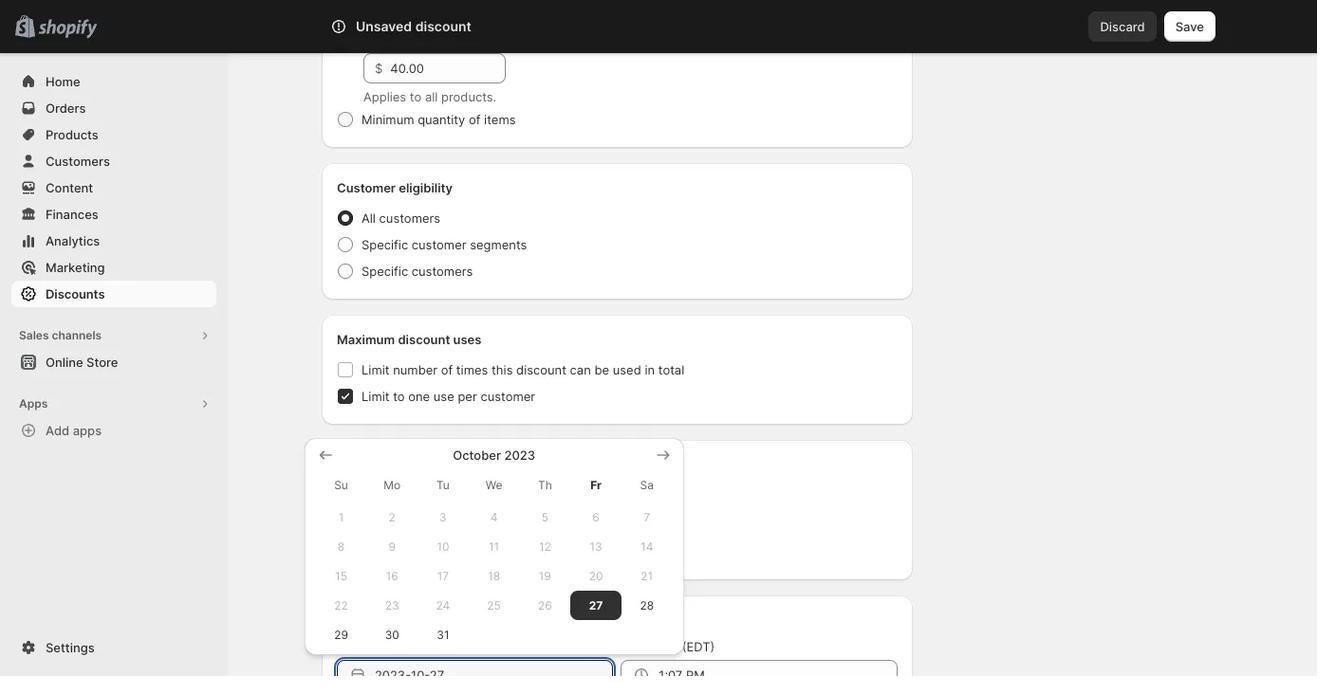 Task type: locate. For each thing, give the bounding box(es) containing it.
search
[[415, 19, 455, 34]]

be left the used
[[594, 362, 609, 378]]

25 button
[[469, 591, 520, 621]]

21
[[641, 569, 653, 584]]

to
[[410, 89, 422, 104], [393, 389, 405, 404]]

customers link
[[11, 148, 216, 175]]

start left time
[[621, 640, 650, 655]]

15 button
[[316, 562, 367, 591]]

1 vertical spatial discount
[[398, 332, 450, 347]]

start for start time (edt)
[[621, 640, 650, 655]]

we
[[486, 478, 502, 493]]

specific for specific customers
[[362, 264, 408, 279]]

25
[[487, 599, 501, 613]]

1 vertical spatial be
[[463, 484, 478, 499]]

1 vertical spatial specific
[[362, 264, 408, 279]]

customers down customer eligibility
[[379, 211, 440, 226]]

1 limit from the top
[[362, 362, 390, 378]]

be
[[594, 362, 609, 378], [463, 484, 478, 499]]

27 button
[[570, 591, 621, 621]]

of down products.
[[469, 112, 481, 127]]

to for applies
[[410, 89, 422, 104]]

0 vertical spatial discounts
[[411, 518, 467, 533]]

sales channels button
[[11, 323, 216, 349]]

23 button
[[367, 591, 418, 621]]

6 button
[[570, 503, 621, 532]]

add apps button
[[11, 418, 216, 444]]

start for start date
[[337, 640, 366, 655]]

1 start from the left
[[337, 640, 366, 655]]

to left all
[[410, 89, 422, 104]]

7 button
[[621, 503, 672, 532]]

16
[[386, 569, 398, 584]]

specific
[[362, 237, 408, 252], [362, 264, 408, 279]]

0 vertical spatial be
[[594, 362, 609, 378]]

20 button
[[570, 562, 621, 591]]

customer
[[412, 237, 466, 252], [481, 389, 535, 404]]

minimum up $
[[362, 32, 414, 47]]

Start time (EDT) text field
[[659, 660, 897, 677]]

customer up specific customers
[[412, 237, 466, 252]]

saturday element
[[621, 469, 672, 503]]

1 horizontal spatial start
[[621, 640, 650, 655]]

31 button
[[418, 621, 469, 650]]

1 horizontal spatial can
[[570, 362, 591, 378]]

2 limit from the top
[[362, 389, 390, 404]]

date
[[369, 640, 395, 655]]

limit left one
[[362, 389, 390, 404]]

1 specific from the top
[[362, 237, 408, 252]]

8 button
[[316, 532, 367, 562]]

times
[[456, 362, 488, 378]]

discard
[[1100, 19, 1145, 34]]

monday element
[[367, 469, 418, 503]]

discounts down product discounts on the left of page
[[398, 545, 455, 560]]

26
[[538, 599, 552, 613]]

grid
[[316, 446, 672, 650]]

finances link
[[11, 201, 216, 228]]

can left the used
[[570, 362, 591, 378]]

0 horizontal spatial start
[[337, 640, 366, 655]]

items
[[484, 112, 516, 127]]

1 vertical spatial customer
[[481, 389, 535, 404]]

12 button
[[520, 532, 570, 562]]

30
[[385, 628, 399, 642]]

customers for specific customers
[[412, 264, 473, 279]]

applies to all products.
[[363, 89, 496, 104]]

0 vertical spatial customers
[[379, 211, 440, 226]]

customer
[[337, 180, 396, 195]]

limit
[[362, 362, 390, 378], [362, 389, 390, 404]]

9
[[389, 540, 396, 554]]

2 start from the left
[[621, 640, 650, 655]]

tt4hdsg1pq7s
[[337, 484, 436, 499]]

of for quantity
[[469, 112, 481, 127]]

friday element
[[570, 469, 621, 503]]

mo
[[384, 478, 401, 493]]

0 vertical spatial minimum
[[362, 32, 414, 47]]

0 vertical spatial specific
[[362, 237, 408, 252]]

2 minimum from the top
[[362, 112, 414, 127]]

requirements
[[438, 6, 514, 21]]

customers for all customers
[[379, 211, 440, 226]]

discounts for order discounts
[[398, 545, 455, 560]]

discount
[[415, 18, 471, 34], [398, 332, 450, 347], [516, 362, 566, 378]]

0 horizontal spatial be
[[463, 484, 478, 499]]

1 horizontal spatial of
[[469, 112, 481, 127]]

home link
[[11, 68, 216, 95]]

$
[[375, 61, 383, 76]]

Start date text field
[[375, 660, 613, 677]]

apps
[[19, 397, 48, 411]]

dates
[[378, 613, 411, 628]]

active dates
[[337, 613, 411, 628]]

0 vertical spatial to
[[410, 89, 422, 104]]

can
[[570, 362, 591, 378], [439, 484, 460, 499]]

1 vertical spatial of
[[441, 362, 453, 378]]

1 horizontal spatial to
[[410, 89, 422, 104]]

1 vertical spatial minimum
[[362, 112, 414, 127]]

no
[[362, 6, 378, 21]]

can up 3 on the left
[[439, 484, 460, 499]]

9 button
[[367, 532, 418, 562]]

total
[[658, 362, 684, 378]]

4
[[490, 511, 498, 525]]

online store
[[46, 355, 118, 370]]

start down active
[[337, 640, 366, 655]]

0 vertical spatial limit
[[362, 362, 390, 378]]

0 horizontal spatial to
[[393, 389, 405, 404]]

tuesday element
[[418, 469, 469, 503]]

of
[[469, 112, 481, 127], [441, 362, 453, 378]]

0 horizontal spatial of
[[441, 362, 453, 378]]

0 vertical spatial discount
[[415, 18, 471, 34]]

be left we in the left of the page
[[463, 484, 478, 499]]

customers down specific customer segments
[[412, 264, 473, 279]]

specific for specific customer segments
[[362, 237, 408, 252]]

23
[[385, 599, 399, 613]]

specific customers
[[362, 264, 473, 279]]

limit down maximum
[[362, 362, 390, 378]]

14 button
[[621, 532, 672, 562]]

search button
[[383, 11, 934, 42]]

orders
[[46, 101, 86, 116]]

discounts for product discounts
[[411, 518, 467, 533]]

settings link
[[11, 635, 216, 661]]

0 vertical spatial of
[[469, 112, 481, 127]]

finances
[[46, 207, 98, 222]]

13 button
[[570, 532, 621, 562]]

1 horizontal spatial be
[[594, 362, 609, 378]]

27
[[589, 599, 603, 613]]

1 minimum from the top
[[362, 32, 414, 47]]

quantity
[[418, 112, 465, 127]]

minimum for minimum quantity of items
[[362, 112, 414, 127]]

orders link
[[11, 95, 216, 121]]

used
[[613, 362, 641, 378]]

1 vertical spatial discounts
[[398, 545, 455, 560]]

maximum discount uses
[[337, 332, 482, 347]]

8
[[338, 540, 345, 554]]

channels
[[52, 328, 102, 343]]

2
[[389, 511, 396, 525]]

limit for limit number of times this discount can be used in total
[[362, 362, 390, 378]]

tu
[[437, 478, 450, 493]]

sunday element
[[316, 469, 367, 503]]

0 vertical spatial customer
[[412, 237, 466, 252]]

minimum down applies
[[362, 112, 414, 127]]

1 vertical spatial limit
[[362, 389, 390, 404]]

of left times
[[441, 362, 453, 378]]

october
[[453, 448, 501, 463]]

1 vertical spatial to
[[393, 389, 405, 404]]

1 vertical spatial can
[[439, 484, 460, 499]]

1 vertical spatial customers
[[412, 264, 473, 279]]

2 specific from the top
[[362, 264, 408, 279]]

14
[[641, 540, 653, 554]]

discounts up 10
[[411, 518, 467, 533]]

6
[[592, 511, 600, 525]]

products.
[[441, 89, 496, 104]]

discount for maximum
[[398, 332, 450, 347]]

customer down this
[[481, 389, 535, 404]]

to left one
[[393, 389, 405, 404]]



Task type: vqa. For each thing, say whether or not it's contained in the screenshot.


Task type: describe. For each thing, give the bounding box(es) containing it.
15
[[335, 569, 347, 584]]

this
[[492, 362, 513, 378]]

shopify image
[[38, 20, 97, 39]]

17 button
[[418, 562, 469, 591]]

limit to one use per customer
[[362, 389, 535, 404]]

unsaved discount
[[356, 18, 471, 34]]

wednesday element
[[469, 469, 520, 503]]

store
[[86, 355, 118, 370]]

18
[[488, 569, 500, 584]]

11 button
[[469, 532, 520, 562]]

3 button
[[418, 503, 469, 532]]

sales channels
[[19, 328, 102, 343]]

specific customer segments
[[362, 237, 527, 252]]

20
[[589, 569, 603, 584]]

12
[[539, 540, 551, 554]]

order discounts
[[362, 545, 455, 560]]

content
[[46, 180, 93, 195]]

maximum
[[337, 332, 395, 347]]

order
[[362, 545, 395, 560]]

grid containing october
[[316, 446, 672, 650]]

minimum purchase amount ($)
[[362, 32, 539, 47]]

product
[[362, 518, 407, 533]]

limit for limit to one use per customer
[[362, 389, 390, 404]]

17
[[437, 569, 449, 584]]

uses
[[453, 332, 482, 347]]

to for limit
[[393, 389, 405, 404]]

all
[[362, 211, 376, 226]]

minimum quantity of items
[[362, 112, 516, 127]]

discard button
[[1089, 11, 1157, 42]]

amount
[[475, 32, 519, 47]]

discount for unsaved
[[415, 18, 471, 34]]

purchase
[[418, 32, 472, 47]]

no minimum requirements
[[362, 6, 514, 21]]

su
[[334, 478, 348, 493]]

with:
[[542, 484, 571, 499]]

segments
[[470, 237, 527, 252]]

of for number
[[441, 362, 453, 378]]

time
[[653, 640, 679, 655]]

active
[[337, 613, 375, 628]]

add
[[46, 423, 70, 438]]

customer eligibility
[[337, 180, 453, 195]]

thursday element
[[520, 469, 570, 503]]

3
[[439, 511, 447, 525]]

0 vertical spatial can
[[570, 362, 591, 378]]

28 button
[[621, 591, 672, 621]]

($)
[[522, 32, 539, 47]]

applies
[[363, 89, 406, 104]]

1 horizontal spatial customer
[[481, 389, 535, 404]]

eligibility
[[399, 180, 453, 195]]

10 button
[[418, 532, 469, 562]]

$ text field
[[390, 53, 506, 84]]

4 button
[[469, 503, 520, 532]]

discounts
[[46, 287, 105, 302]]

in
[[645, 362, 655, 378]]

content link
[[11, 175, 216, 201]]

1 button
[[316, 503, 367, 532]]

number
[[393, 362, 438, 378]]

0 horizontal spatial customer
[[412, 237, 466, 252]]

2 vertical spatial discount
[[516, 362, 566, 378]]

customers
[[46, 154, 110, 169]]

7
[[644, 511, 650, 525]]

marketing link
[[11, 254, 216, 281]]

0 horizontal spatial can
[[439, 484, 460, 499]]

online
[[46, 355, 83, 370]]

add apps
[[46, 423, 102, 438]]

tt4hdsg1pq7s can be combined with:
[[337, 484, 571, 499]]

start date
[[337, 640, 395, 655]]

11
[[489, 540, 499, 554]]

product discounts
[[362, 518, 467, 533]]

marketing
[[46, 260, 105, 275]]

october 2023
[[453, 448, 535, 463]]

sales
[[19, 328, 49, 343]]

products
[[46, 127, 99, 142]]

13
[[590, 540, 602, 554]]

1
[[339, 511, 344, 525]]

30 button
[[367, 621, 418, 650]]

21 button
[[621, 562, 672, 591]]

10
[[437, 540, 449, 554]]

combined
[[481, 484, 539, 499]]

26 button
[[520, 591, 570, 621]]

th
[[538, 478, 552, 493]]

use
[[433, 389, 454, 404]]

unsaved
[[356, 18, 412, 34]]

minimum for minimum purchase amount ($)
[[362, 32, 414, 47]]

19 button
[[520, 562, 570, 591]]



